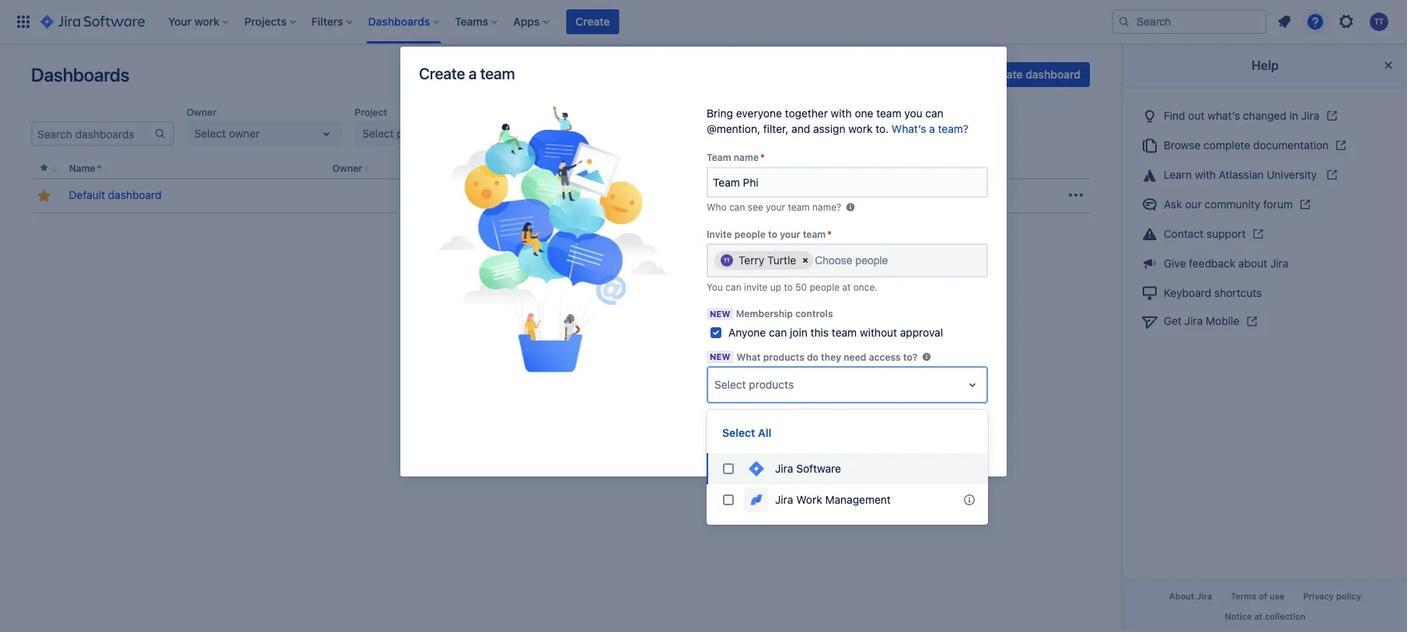 Task type: vqa. For each thing, say whether or not it's contained in the screenshot.
Your profile and settings "icon"
no



Task type: describe. For each thing, give the bounding box(es) containing it.
select project
[[362, 127, 432, 140]]

jira software
[[775, 462, 841, 475]]

get jira mobile link
[[1136, 307, 1395, 336]]

dashboard for default dashboard
[[108, 189, 162, 201]]

terms
[[1231, 591, 1256, 602]]

see
[[748, 202, 763, 213]]

what's a team? link
[[892, 122, 969, 135]]

clear image
[[799, 254, 812, 267]]

0 horizontal spatial owner
[[187, 107, 217, 117]]

team?
[[938, 122, 969, 135]]

privacy policy link
[[1294, 587, 1371, 606]]

your for to
[[780, 229, 800, 239]]

terry
[[739, 254, 764, 267]]

forum
[[1263, 198, 1293, 210]]

0 vertical spatial create a team
[[419, 64, 515, 82]]

select for select products
[[714, 378, 746, 391]]

close image
[[1379, 56, 1398, 75]]

create banner
[[0, 0, 1407, 44]]

project
[[397, 127, 432, 140]]

documentation
[[1253, 138, 1329, 151]]

group
[[565, 127, 594, 140]]

2 vertical spatial people
[[810, 281, 840, 292]]

select all button
[[722, 425, 771, 441]]

of
[[1259, 591, 1267, 602]]

can right you
[[726, 281, 741, 292]]

they
[[821, 351, 841, 362]]

need
[[844, 351, 866, 362]]

collection
[[1265, 611, 1306, 621]]

0 vertical spatial to
[[768, 229, 777, 239]]

terry turtle
[[739, 254, 796, 267]]

private
[[771, 189, 806, 201]]

new membership controls anyone can join this team without approval
[[710, 308, 943, 339]]

you
[[707, 281, 723, 292]]

team inside new membership controls anyone can join this team without approval
[[832, 326, 857, 339]]

starred by
[[954, 163, 1002, 174]]

jira work management image
[[747, 491, 766, 509]]

cancel button
[[837, 433, 891, 458]]

team inside bring everyone together with one team you can @mention, filter, and assign work to.
[[876, 107, 901, 120]]

give
[[1164, 257, 1186, 270]]

one
[[855, 107, 873, 120]]

2 people
[[954, 189, 998, 201]]

2
[[954, 189, 960, 201]]

get jira mobile
[[1164, 315, 1239, 327]]

shortcuts
[[1214, 286, 1262, 299]]

find
[[1164, 109, 1185, 122]]

what products do they need access to?
[[737, 351, 918, 362]]

policy
[[1336, 591, 1361, 602]]

create a team element
[[420, 106, 687, 376]]

jira work management image
[[747, 491, 766, 509]]

give feedback about jira link
[[1136, 249, 1395, 278]]

contact support
[[1164, 227, 1246, 240]]

about jira button
[[1160, 587, 1221, 606]]

select all
[[722, 426, 771, 439]]

your for see
[[766, 202, 785, 213]]

who can see your team name?
[[707, 202, 841, 213]]

1 vertical spatial a
[[929, 122, 935, 135]]

learn
[[1164, 168, 1192, 181]]

default dashboard link
[[69, 187, 162, 203]]

can left see
[[729, 202, 745, 213]]

changed
[[1243, 109, 1287, 122]]

to?
[[903, 351, 918, 362]]

notice at collection
[[1225, 611, 1306, 621]]

with inside bring everyone together with one team you can @mention, filter, and assign work to.
[[831, 107, 852, 120]]

select products
[[714, 378, 794, 391]]

1 horizontal spatial to
[[784, 281, 793, 292]]

owner inside dashboards details element
[[332, 163, 362, 174]]

team inside create a team button
[[953, 439, 979, 452]]

terms of use link
[[1221, 587, 1294, 606]]

primary element
[[9, 0, 1112, 44]]

mobile
[[1206, 315, 1239, 327]]

contact
[[1164, 227, 1204, 240]]

in
[[1290, 109, 1298, 122]]

approval
[[900, 326, 943, 339]]

viewers
[[532, 163, 569, 174]]

search image
[[1118, 16, 1130, 28]]

create inside create a team button
[[907, 439, 941, 452]]

create a team button
[[898, 433, 988, 458]]

management
[[825, 493, 891, 506]]

do
[[807, 351, 819, 362]]

0 horizontal spatial at
[[842, 281, 851, 292]]

contact support link
[[1136, 219, 1395, 249]]

Choose people text field
[[815, 255, 892, 267]]

name
[[69, 163, 95, 174]]

controls
[[795, 308, 833, 319]]

support
[[1207, 227, 1246, 240]]

assign
[[813, 122, 845, 135]]

create inside button
[[576, 15, 610, 28]]

@mention,
[[707, 122, 760, 135]]

editorpanelicon image
[[960, 491, 979, 509]]

anyone
[[728, 326, 766, 339]]

bring everyone together with one team you can @mention, filter, and assign work to.
[[707, 107, 944, 135]]

name
[[734, 152, 759, 163]]

dashboard for create dashboard
[[1026, 68, 1081, 81]]

cancel
[[847, 439, 882, 452]]

feedback
[[1189, 257, 1236, 270]]

to.
[[876, 122, 889, 135]]

find out what's changed in jira
[[1164, 109, 1320, 122]]

star default dashboard image
[[34, 187, 53, 205]]

complete
[[1204, 138, 1250, 151]]

community
[[1205, 198, 1260, 210]]

create dashboard
[[988, 68, 1081, 81]]

dashboards details element
[[31, 159, 1090, 214]]

Search dashboards text field
[[33, 123, 154, 145]]



Task type: locate. For each thing, give the bounding box(es) containing it.
people inside dashboards details element
[[963, 189, 998, 201]]

what's a team?
[[892, 122, 969, 135]]

jira
[[1301, 109, 1320, 122], [1270, 257, 1289, 270], [1185, 315, 1203, 327], [775, 462, 793, 475], [775, 493, 793, 506], [1197, 591, 1212, 602]]

public
[[560, 189, 591, 201]]

notice at collection link
[[1215, 606, 1315, 626]]

0 vertical spatial products
[[763, 351, 804, 362]]

people for invite
[[734, 229, 766, 239]]

what
[[737, 351, 761, 362]]

without
[[860, 326, 897, 339]]

invite
[[744, 281, 768, 292]]

1 horizontal spatial *
[[827, 229, 832, 239]]

1 horizontal spatial at
[[1254, 611, 1263, 621]]

select group
[[530, 127, 594, 140]]

open image up the owner button
[[317, 124, 336, 143]]

starred
[[954, 163, 988, 174]]

together
[[785, 107, 828, 120]]

select down group at the left
[[530, 127, 562, 140]]

select for select project
[[362, 127, 394, 140]]

1 vertical spatial new
[[710, 352, 730, 362]]

people for 2
[[963, 189, 998, 201]]

software
[[796, 462, 841, 475]]

0 horizontal spatial dashboard
[[108, 189, 162, 201]]

products for select
[[749, 378, 794, 391]]

2 horizontal spatial open image
[[963, 375, 982, 394]]

owner
[[187, 107, 217, 117], [332, 163, 362, 174]]

0 horizontal spatial with
[[831, 107, 852, 120]]

0 horizontal spatial open image
[[317, 124, 336, 143]]

keyboard shortcuts
[[1164, 286, 1262, 299]]

what's
[[1208, 109, 1240, 122]]

work
[[796, 493, 822, 506]]

0 horizontal spatial to
[[768, 229, 777, 239]]

can inside bring everyone together with one team you can @mention, filter, and assign work to.
[[925, 107, 944, 120]]

work
[[848, 122, 873, 135]]

products down the "join"
[[763, 351, 804, 362]]

at
[[842, 281, 851, 292], [1254, 611, 1263, 621]]

access
[[869, 351, 901, 362]]

get
[[1164, 315, 1182, 327]]

select left owner at the top
[[194, 127, 226, 140]]

1 vertical spatial owner
[[332, 163, 362, 174]]

invite people to your team *
[[707, 229, 832, 239]]

e.g. HR Team, Redesign Project, Team Mango field
[[708, 168, 987, 196]]

create a team image
[[437, 106, 670, 372]]

can left the "join"
[[769, 326, 787, 339]]

join
[[790, 326, 808, 339]]

and
[[792, 122, 810, 135]]

0 horizontal spatial a
[[469, 64, 477, 82]]

ask our community forum
[[1164, 198, 1293, 210]]

0 vertical spatial owner
[[187, 107, 217, 117]]

jira inside button
[[1197, 591, 1212, 602]]

notice
[[1225, 611, 1252, 621]]

with right learn
[[1195, 168, 1216, 181]]

about jira
[[1169, 591, 1212, 602]]

everyone
[[736, 107, 782, 120]]

dashboards
[[31, 64, 129, 86]]

2 new from the top
[[710, 352, 730, 362]]

to up the terry turtle at the top of the page
[[768, 229, 777, 239]]

1 vertical spatial *
[[827, 229, 832, 239]]

1 vertical spatial dashboard
[[108, 189, 162, 201]]

your down private
[[766, 202, 785, 213]]

products for what
[[763, 351, 804, 362]]

your team name is visible to anyone in your organisation. it may be visible on work shared outside your organisation. image
[[844, 201, 857, 213]]

open image
[[317, 124, 336, 143], [485, 124, 504, 143], [963, 375, 982, 394]]

new for new
[[710, 352, 730, 362]]

help
[[1252, 58, 1279, 73]]

0 vertical spatial new
[[710, 309, 730, 319]]

you
[[904, 107, 923, 120]]

products down what
[[749, 378, 794, 391]]

find out what's changed in jira link
[[1136, 101, 1395, 131]]

owner down select project
[[332, 163, 362, 174]]

0 vertical spatial dashboard
[[1026, 68, 1081, 81]]

create dashboard button
[[979, 62, 1090, 87]]

1 vertical spatial to
[[784, 281, 793, 292]]

invite
[[707, 229, 732, 239]]

select for select owner
[[194, 127, 226, 140]]

open image for owner
[[317, 124, 336, 143]]

atlassian
[[1219, 168, 1264, 181]]

Search field
[[1112, 9, 1267, 34]]

with
[[831, 107, 852, 120], [1195, 168, 1216, 181]]

new left what
[[710, 352, 730, 362]]

1 horizontal spatial open image
[[485, 124, 504, 143]]

terry turtle image
[[721, 254, 733, 267]]

1 horizontal spatial owner
[[332, 163, 362, 174]]

2 horizontal spatial people
[[963, 189, 998, 201]]

your up "turtle"
[[780, 229, 800, 239]]

* down name?
[[827, 229, 832, 239]]

can inside new membership controls anyone can join this team without approval
[[769, 326, 787, 339]]

open image up create a team button on the right bottom of the page
[[963, 375, 982, 394]]

1 vertical spatial products
[[749, 378, 794, 391]]

select down what
[[714, 378, 746, 391]]

this
[[811, 326, 829, 339]]

people up terry on the top right of page
[[734, 229, 766, 239]]

0 vertical spatial with
[[831, 107, 852, 120]]

use
[[1270, 591, 1285, 602]]

0 vertical spatial your
[[766, 202, 785, 213]]

0 vertical spatial a
[[469, 64, 477, 82]]

bring
[[707, 107, 733, 120]]

1 vertical spatial with
[[1195, 168, 1216, 181]]

new inside new membership controls anyone can join this team without approval
[[710, 309, 730, 319]]

jira work management
[[775, 493, 891, 506]]

1 vertical spatial create a team
[[907, 439, 979, 452]]

project
[[355, 107, 387, 117]]

with up assign
[[831, 107, 852, 120]]

0 vertical spatial *
[[760, 152, 765, 163]]

default
[[69, 189, 105, 201]]

2 vertical spatial a
[[944, 439, 950, 452]]

select for select all
[[722, 426, 755, 439]]

1 vertical spatial your
[[780, 229, 800, 239]]

owner up select owner
[[187, 107, 217, 117]]

jira software image
[[40, 12, 145, 31], [40, 12, 145, 31], [747, 459, 766, 478]]

terms of use
[[1231, 591, 1285, 602]]

membership
[[736, 308, 793, 319]]

people right 50 at the top
[[810, 281, 840, 292]]

1 horizontal spatial people
[[810, 281, 840, 292]]

* right the name
[[760, 152, 765, 163]]

give feedback about jira
[[1164, 257, 1289, 270]]

1 horizontal spatial a
[[929, 122, 935, 135]]

can up what's a team? link
[[925, 107, 944, 120]]

select left the all
[[722, 426, 755, 439]]

1 vertical spatial people
[[734, 229, 766, 239]]

at down terms of use link
[[1254, 611, 1263, 621]]

privacy policy
[[1303, 591, 1361, 602]]

select owner
[[194, 127, 260, 140]]

50
[[795, 281, 807, 292]]

select for select group
[[530, 127, 562, 140]]

select inside button
[[722, 426, 755, 439]]

filter,
[[763, 122, 789, 135]]

new
[[710, 309, 730, 319], [710, 352, 730, 362]]

up
[[770, 281, 781, 292]]

create a team
[[419, 64, 515, 82], [907, 439, 979, 452]]

team
[[480, 64, 515, 82], [876, 107, 901, 120], [788, 202, 810, 213], [803, 229, 826, 239], [832, 326, 857, 339], [953, 439, 979, 452]]

learn with atlassian university
[[1164, 168, 1320, 181]]

0 vertical spatial people
[[963, 189, 998, 201]]

can
[[925, 107, 944, 120], [729, 202, 745, 213], [726, 281, 741, 292], [769, 326, 787, 339]]

university
[[1267, 168, 1317, 181]]

turtle
[[767, 254, 796, 267]]

new for new membership controls anyone can join this team without approval
[[710, 309, 730, 319]]

team
[[707, 152, 731, 163]]

to
[[768, 229, 777, 239], [784, 281, 793, 292]]

learn with atlassian university link
[[1136, 160, 1395, 190]]

2 horizontal spatial a
[[944, 439, 950, 452]]

0 horizontal spatial people
[[734, 229, 766, 239]]

editors
[[743, 163, 776, 174]]

owner button
[[332, 163, 362, 174]]

team name *
[[707, 152, 765, 163]]

people right 2
[[963, 189, 998, 201]]

1 horizontal spatial create a team
[[907, 439, 979, 452]]

privacy
[[1303, 591, 1334, 602]]

at left once.
[[842, 281, 851, 292]]

keyboard shortcuts link
[[1136, 278, 1395, 307]]

to right up
[[784, 281, 793, 292]]

your
[[766, 202, 785, 213], [780, 229, 800, 239]]

0 horizontal spatial *
[[760, 152, 765, 163]]

our
[[1185, 198, 1202, 210]]

starred by button
[[954, 163, 1002, 174]]

1 vertical spatial at
[[1254, 611, 1263, 621]]

select down project
[[362, 127, 394, 140]]

open image for project
[[485, 124, 504, 143]]

dashboard inside button
[[1026, 68, 1081, 81]]

1 horizontal spatial dashboard
[[1026, 68, 1081, 81]]

who
[[707, 202, 727, 213]]

create a team inside create a team button
[[907, 439, 979, 452]]

browse
[[1164, 138, 1201, 151]]

jira software image
[[747, 459, 766, 478]]

create inside create dashboard button
[[988, 68, 1023, 81]]

a inside button
[[944, 439, 950, 452]]

0 horizontal spatial create a team
[[419, 64, 515, 82]]

group
[[522, 107, 551, 117]]

all
[[758, 426, 771, 439]]

open image left 'select group' on the top of the page
[[485, 124, 504, 143]]

new down you
[[710, 309, 730, 319]]

0 vertical spatial at
[[842, 281, 851, 292]]

1 new from the top
[[710, 309, 730, 319]]

about
[[1169, 591, 1194, 602]]

1 horizontal spatial with
[[1195, 168, 1216, 181]]



